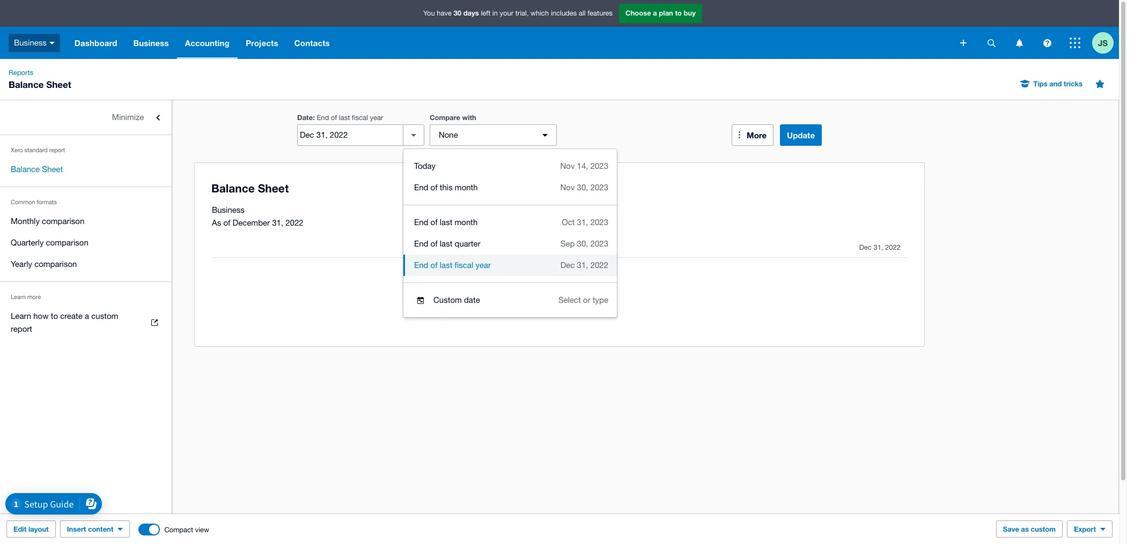 Task type: locate. For each thing, give the bounding box(es) containing it.
fiscal down the quarter
[[455, 261, 473, 270]]

balance sheet
[[11, 165, 63, 174]]

end for end of last quarter
[[414, 239, 428, 248]]

30,
[[577, 183, 588, 192], [577, 239, 588, 248]]

show
[[561, 302, 580, 311]]

yearly
[[11, 260, 32, 269]]

1 vertical spatial fiscal
[[455, 261, 473, 270]]

learn for learn more
[[11, 294, 26, 300]]

a left plan at the right top
[[653, 9, 657, 17]]

month for end of this month
[[455, 183, 478, 192]]

fiscal
[[352, 114, 368, 122], [455, 261, 473, 270]]

1 vertical spatial comparison
[[46, 238, 88, 247]]

last for end of last month
[[440, 218, 453, 227]]

a inside banner
[[653, 9, 657, 17]]

30, down 14,
[[577, 183, 588, 192]]

a
[[653, 9, 657, 17], [85, 312, 89, 321]]

1 vertical spatial a
[[85, 312, 89, 321]]

3 2023 from the top
[[591, 218, 608, 227]]

0 vertical spatial custom
[[91, 312, 118, 321]]

of right :
[[331, 114, 337, 122]]

trial,
[[515, 9, 529, 17]]

1 vertical spatial 2022
[[885, 244, 901, 252]]

sheet up "minimize" button
[[46, 79, 71, 90]]

30, for nov
[[577, 183, 588, 192]]

end up the end of last quarter
[[414, 218, 428, 227]]

end of last month
[[414, 218, 478, 227]]

sheet down the "xero standard report"
[[42, 165, 63, 174]]

dashboard link
[[66, 27, 125, 59]]

1 horizontal spatial custom
[[1031, 525, 1056, 534]]

last for end of last fiscal year
[[440, 261, 453, 270]]

of left this
[[431, 183, 438, 192]]

last down the end of last quarter
[[440, 261, 453, 270]]

nov for nov 14, 2023
[[560, 161, 575, 171]]

1 horizontal spatial a
[[653, 9, 657, 17]]

none button
[[430, 124, 557, 146]]

0 vertical spatial learn
[[11, 294, 26, 300]]

to inside "report output" element
[[552, 302, 559, 311]]

2023
[[591, 161, 608, 171], [591, 183, 608, 192], [591, 218, 608, 227], [591, 239, 608, 248]]

custom right as
[[1031, 525, 1056, 534]]

compare with
[[430, 113, 476, 122]]

business inside popup button
[[14, 38, 47, 47]]

1 vertical spatial 30,
[[577, 239, 588, 248]]

nov down nov 14, 2023
[[560, 183, 575, 192]]

reports
[[9, 69, 33, 77]]

1 month from the top
[[455, 183, 478, 192]]

learn down learn more
[[11, 312, 31, 321]]

month up the quarter
[[455, 218, 478, 227]]

0 horizontal spatial business
[[14, 38, 47, 47]]

learn
[[11, 294, 26, 300], [11, 312, 31, 321]]

dashboard
[[74, 38, 117, 48]]

learn how to create a custom report link
[[0, 306, 172, 340]]

2023 up sep 30, 2023 on the top of page
[[591, 218, 608, 227]]

2023 right 14,
[[591, 161, 608, 171]]

balance sheet link
[[0, 159, 172, 180]]

comparison for monthly comparison
[[42, 217, 84, 226]]

0 horizontal spatial to
[[51, 312, 58, 321]]

dec
[[859, 244, 872, 252], [561, 261, 575, 270]]

0 vertical spatial nov
[[560, 161, 575, 171]]

comparison inside "link"
[[46, 238, 88, 247]]

31,
[[577, 218, 588, 227], [272, 218, 283, 227], [874, 244, 883, 252], [577, 261, 588, 270]]

month right this
[[455, 183, 478, 192]]

30, right sep
[[577, 239, 588, 248]]

0 horizontal spatial custom
[[91, 312, 118, 321]]

0 horizontal spatial a
[[85, 312, 89, 321]]

1 vertical spatial sheet
[[42, 165, 63, 174]]

last down the end of last month
[[440, 239, 453, 248]]

comparison down formats
[[42, 217, 84, 226]]

monthly
[[11, 217, 40, 226]]

contacts button
[[286, 27, 338, 59]]

formats
[[37, 199, 57, 205]]

1 horizontal spatial business
[[133, 38, 169, 48]]

2023 for nov 30, 2023
[[591, 183, 608, 192]]

2 vertical spatial to
[[51, 312, 58, 321]]

comparison for yearly comparison
[[34, 260, 77, 269]]

1 horizontal spatial dec
[[859, 244, 872, 252]]

navigation containing dashboard
[[66, 27, 953, 59]]

left
[[481, 9, 491, 17]]

list box
[[403, 149, 617, 318]]

sheet inside balance sheet link
[[42, 165, 63, 174]]

end inside date : end of last fiscal year
[[317, 114, 329, 122]]

report output element
[[212, 238, 907, 334]]

custom right "create" in the bottom of the page
[[91, 312, 118, 321]]

balance down reports link
[[9, 79, 44, 90]]

nothing to show here
[[521, 302, 598, 311]]

tips and tricks
[[1034, 79, 1083, 88]]

to
[[675, 9, 682, 17], [552, 302, 559, 311], [51, 312, 58, 321]]

to left buy
[[675, 9, 682, 17]]

banner
[[0, 0, 1119, 59]]

yearly comparison link
[[0, 254, 172, 275]]

fiscal up select end date 'field'
[[352, 114, 368, 122]]

1 nov from the top
[[560, 161, 575, 171]]

to right how
[[51, 312, 58, 321]]

0 horizontal spatial svg image
[[49, 42, 55, 44]]

view
[[195, 526, 209, 534]]

all
[[579, 9, 586, 17]]

svg image
[[1070, 38, 1081, 48], [987, 39, 996, 47], [1016, 39, 1023, 47]]

comparison
[[42, 217, 84, 226], [46, 238, 88, 247], [34, 260, 77, 269]]

0 horizontal spatial 2022
[[286, 218, 303, 227]]

0 vertical spatial balance
[[9, 79, 44, 90]]

save as custom
[[1003, 525, 1056, 534]]

1 horizontal spatial year
[[476, 261, 491, 270]]

sheet
[[46, 79, 71, 90], [42, 165, 63, 174]]

quarterly
[[11, 238, 44, 247]]

month
[[455, 183, 478, 192], [455, 218, 478, 227]]

0 horizontal spatial dec
[[561, 261, 575, 270]]

2 horizontal spatial to
[[675, 9, 682, 17]]

0 vertical spatial comparison
[[42, 217, 84, 226]]

report right standard
[[49, 147, 65, 153]]

last up select end date 'field'
[[339, 114, 350, 122]]

0 vertical spatial year
[[370, 114, 383, 122]]

nov left 14,
[[560, 161, 575, 171]]

1 vertical spatial balance
[[11, 165, 40, 174]]

as
[[212, 218, 221, 227]]

end right :
[[317, 114, 329, 122]]

a right "create" in the bottom of the page
[[85, 312, 89, 321]]

1 vertical spatial dec 31, 2022
[[561, 261, 608, 270]]

2023 for nov 14, 2023
[[591, 161, 608, 171]]

accounting button
[[177, 27, 238, 59]]

of for end of this month
[[431, 183, 438, 192]]

banner containing js
[[0, 0, 1119, 59]]

year up select end date 'field'
[[370, 114, 383, 122]]

of down the end of last quarter
[[431, 261, 438, 270]]

1 vertical spatial month
[[455, 218, 478, 227]]

0 vertical spatial sheet
[[46, 79, 71, 90]]

0 vertical spatial month
[[455, 183, 478, 192]]

projects button
[[238, 27, 286, 59]]

2022 inside business as of december 31, 2022
[[286, 218, 303, 227]]

date
[[464, 296, 480, 305]]

1 vertical spatial custom
[[1031, 525, 1056, 534]]

0 vertical spatial fiscal
[[352, 114, 368, 122]]

1 30, from the top
[[577, 183, 588, 192]]

report down learn more
[[11, 325, 32, 334]]

of for end of last month
[[431, 218, 438, 227]]

remove from favorites image
[[1089, 73, 1111, 94]]

end down the end of last quarter
[[414, 261, 428, 270]]

year inside group
[[476, 261, 491, 270]]

contacts
[[294, 38, 330, 48]]

balance inside balance sheet link
[[11, 165, 40, 174]]

create
[[60, 312, 83, 321]]

business inside dropdown button
[[133, 38, 169, 48]]

2 vertical spatial comparison
[[34, 260, 77, 269]]

custom inside button
[[1031, 525, 1056, 534]]

navigation
[[66, 27, 953, 59]]

2 30, from the top
[[577, 239, 588, 248]]

custom date
[[434, 296, 480, 305]]

compact
[[164, 526, 193, 534]]

end down today
[[414, 183, 428, 192]]

year
[[370, 114, 383, 122], [476, 261, 491, 270]]

0 vertical spatial report
[[49, 147, 65, 153]]

save as custom button
[[996, 521, 1063, 538]]

2 month from the top
[[455, 218, 478, 227]]

sep
[[561, 239, 575, 248]]

2 vertical spatial 2022
[[591, 261, 608, 270]]

1 vertical spatial to
[[552, 302, 559, 311]]

of up the end of last quarter
[[431, 218, 438, 227]]

1 horizontal spatial fiscal
[[455, 261, 473, 270]]

2 horizontal spatial 2022
[[885, 244, 901, 252]]

1 horizontal spatial to
[[552, 302, 559, 311]]

1 vertical spatial year
[[476, 261, 491, 270]]

year down the quarter
[[476, 261, 491, 270]]

2 horizontal spatial business
[[212, 205, 245, 215]]

more
[[747, 130, 767, 140]]

2 learn from the top
[[11, 312, 31, 321]]

0 horizontal spatial year
[[370, 114, 383, 122]]

0 horizontal spatial report
[[11, 325, 32, 334]]

2023 down the oct 31, 2023
[[591, 239, 608, 248]]

to left show
[[552, 302, 559, 311]]

2 horizontal spatial svg image
[[1070, 38, 1081, 48]]

here
[[582, 302, 598, 311]]

update button
[[780, 124, 822, 146]]

1 learn from the top
[[11, 294, 26, 300]]

oct 31, 2023
[[562, 218, 608, 227]]

2022
[[286, 218, 303, 227], [885, 244, 901, 252], [591, 261, 608, 270]]

business
[[14, 38, 47, 47], [133, 38, 169, 48], [212, 205, 245, 215]]

0 vertical spatial dec 31, 2022
[[859, 244, 901, 252]]

1 horizontal spatial report
[[49, 147, 65, 153]]

list box containing today
[[403, 149, 617, 318]]

0 vertical spatial dec
[[859, 244, 872, 252]]

4 2023 from the top
[[591, 239, 608, 248]]

0 vertical spatial 2022
[[286, 218, 303, 227]]

0 horizontal spatial dec 31, 2022
[[561, 261, 608, 270]]

of right the as
[[223, 218, 230, 227]]

1 vertical spatial learn
[[11, 312, 31, 321]]

report inside learn how to create a custom report
[[11, 325, 32, 334]]

to inside learn how to create a custom report
[[51, 312, 58, 321]]

end of this month
[[414, 183, 478, 192]]

0 vertical spatial a
[[653, 9, 657, 17]]

1 vertical spatial report
[[11, 325, 32, 334]]

0 vertical spatial 30,
[[577, 183, 588, 192]]

0 vertical spatial to
[[675, 9, 682, 17]]

of down the end of last month
[[431, 239, 438, 248]]

2 nov from the top
[[560, 183, 575, 192]]

nov 14, 2023
[[560, 161, 608, 171]]

1 horizontal spatial dec 31, 2022
[[859, 244, 901, 252]]

of for end of last fiscal year
[[431, 261, 438, 270]]

dec 31, 2022 inside "report output" element
[[859, 244, 901, 252]]

end down the end of last month
[[414, 239, 428, 248]]

learn left more
[[11, 294, 26, 300]]

balance
[[9, 79, 44, 90], [11, 165, 40, 174]]

2 horizontal spatial svg image
[[1043, 39, 1051, 47]]

edit
[[13, 525, 26, 534]]

svg image inside business popup button
[[49, 42, 55, 44]]

monthly comparison link
[[0, 211, 172, 232]]

0 horizontal spatial fiscal
[[352, 114, 368, 122]]

svg image
[[1043, 39, 1051, 47], [960, 40, 967, 46], [49, 42, 55, 44]]

end
[[317, 114, 329, 122], [414, 183, 428, 192], [414, 218, 428, 227], [414, 239, 428, 248], [414, 261, 428, 270]]

update
[[787, 130, 815, 140]]

balance down xero
[[11, 165, 40, 174]]

dec inside "report output" element
[[859, 244, 872, 252]]

learn inside learn how to create a custom report
[[11, 312, 31, 321]]

2 2023 from the top
[[591, 183, 608, 192]]

1 vertical spatial nov
[[560, 183, 575, 192]]

comparison down monthly comparison link
[[46, 238, 88, 247]]

minimize button
[[0, 107, 172, 128]]

and
[[1050, 79, 1062, 88]]

comparison down the quarterly comparison
[[34, 260, 77, 269]]

business button
[[125, 27, 177, 59]]

a inside learn how to create a custom report
[[85, 312, 89, 321]]

month for end of last month
[[455, 218, 478, 227]]

1 2023 from the top
[[591, 161, 608, 171]]

1 horizontal spatial 2022
[[591, 261, 608, 270]]

2023 down nov 14, 2023
[[591, 183, 608, 192]]

end of last fiscal year
[[414, 261, 491, 270]]

2023 for oct 31, 2023
[[591, 218, 608, 227]]

last up the end of last quarter
[[440, 218, 453, 227]]

custom
[[434, 296, 462, 305]]

group
[[403, 149, 617, 318]]

2023 for sep 30, 2023
[[591, 239, 608, 248]]

31, inside business as of december 31, 2022
[[272, 218, 283, 227]]

1 vertical spatial dec
[[561, 261, 575, 270]]



Task type: vqa. For each thing, say whether or not it's contained in the screenshot.
163.56 link to the right
no



Task type: describe. For each thing, give the bounding box(es) containing it.
end for end of this month
[[414, 183, 428, 192]]

comparison for quarterly comparison
[[46, 238, 88, 247]]

yearly comparison
[[11, 260, 77, 269]]

insert content
[[67, 525, 113, 534]]

learn how to create a custom report
[[11, 312, 118, 334]]

which
[[531, 9, 549, 17]]

content
[[88, 525, 113, 534]]

Report title field
[[209, 177, 903, 201]]

insert content button
[[60, 521, 130, 538]]

more button
[[732, 124, 774, 146]]

balance inside reports balance sheet
[[9, 79, 44, 90]]

date
[[297, 113, 313, 122]]

learn more
[[11, 294, 41, 300]]

sheet inside reports balance sheet
[[46, 79, 71, 90]]

year inside date : end of last fiscal year
[[370, 114, 383, 122]]

list of convenience dates image
[[403, 124, 424, 146]]

oct
[[562, 218, 575, 227]]

dec inside group
[[561, 261, 575, 270]]

as
[[1021, 525, 1029, 534]]

select or type
[[558, 296, 608, 305]]

december
[[233, 218, 270, 227]]

tricks
[[1064, 79, 1083, 88]]

have
[[437, 9, 452, 17]]

with
[[462, 113, 476, 122]]

js button
[[1092, 27, 1119, 59]]

accounting
[[185, 38, 230, 48]]

of for end of last quarter
[[431, 239, 438, 248]]

days
[[463, 9, 479, 17]]

fiscal inside date : end of last fiscal year
[[352, 114, 368, 122]]

type
[[593, 296, 608, 305]]

js
[[1098, 38, 1108, 47]]

minimize
[[112, 113, 144, 122]]

common formats
[[11, 199, 57, 205]]

:
[[313, 113, 315, 122]]

quarter
[[455, 239, 481, 248]]

group containing today
[[403, 149, 617, 318]]

edit layout
[[13, 525, 49, 534]]

edit layout button
[[6, 521, 56, 538]]

nov for nov 30, 2023
[[560, 183, 575, 192]]

last for end of last quarter
[[440, 239, 453, 248]]

custom inside learn how to create a custom report
[[91, 312, 118, 321]]

30
[[454, 9, 461, 17]]

14,
[[577, 161, 588, 171]]

end for end of last month
[[414, 218, 428, 227]]

select
[[558, 296, 581, 305]]

dec 31, 2022 inside list box
[[561, 261, 608, 270]]

choose
[[626, 9, 651, 17]]

buy
[[684, 9, 696, 17]]

31, inside "report output" element
[[874, 244, 883, 252]]

none
[[439, 130, 458, 139]]

nov 30, 2023
[[560, 183, 608, 192]]

business button
[[0, 27, 66, 59]]

1 horizontal spatial svg image
[[1016, 39, 1023, 47]]

quarterly comparison
[[11, 238, 88, 247]]

Select end date field
[[298, 125, 403, 145]]

date : end of last fiscal year
[[297, 113, 383, 122]]

reports balance sheet
[[9, 69, 71, 90]]

monthly comparison
[[11, 217, 84, 226]]

save
[[1003, 525, 1019, 534]]

navigation inside banner
[[66, 27, 953, 59]]

or
[[583, 296, 591, 305]]

30, for sep
[[577, 239, 588, 248]]

1 horizontal spatial svg image
[[960, 40, 967, 46]]

export button
[[1067, 521, 1113, 538]]

in
[[492, 9, 498, 17]]

business as of december 31, 2022
[[212, 205, 303, 227]]

sep 30, 2023
[[561, 239, 608, 248]]

quarterly comparison link
[[0, 232, 172, 254]]

xero
[[11, 147, 23, 153]]

this
[[440, 183, 453, 192]]

learn for learn how to create a custom report
[[11, 312, 31, 321]]

business inside business as of december 31, 2022
[[212, 205, 245, 215]]

reports link
[[4, 68, 38, 78]]

today
[[414, 161, 436, 171]]

features
[[588, 9, 613, 17]]

you have 30 days left in your trial, which includes all features
[[423, 9, 613, 17]]

0 horizontal spatial svg image
[[987, 39, 996, 47]]

more
[[27, 294, 41, 300]]

nothing
[[521, 302, 549, 311]]

end for end of last fiscal year
[[414, 261, 428, 270]]

end of last quarter
[[414, 239, 481, 248]]

tips and tricks button
[[1014, 75, 1089, 92]]

your
[[500, 9, 514, 17]]

standard
[[24, 147, 48, 153]]

layout
[[28, 525, 49, 534]]

plan
[[659, 9, 673, 17]]

insert
[[67, 525, 86, 534]]

tips
[[1034, 79, 1048, 88]]

you
[[423, 9, 435, 17]]

how
[[33, 312, 49, 321]]

last inside date : end of last fiscal year
[[339, 114, 350, 122]]

2022 inside "report output" element
[[885, 244, 901, 252]]

xero standard report
[[11, 147, 65, 153]]

common
[[11, 199, 35, 205]]

of inside date : end of last fiscal year
[[331, 114, 337, 122]]

of inside business as of december 31, 2022
[[223, 218, 230, 227]]

includes
[[551, 9, 577, 17]]



